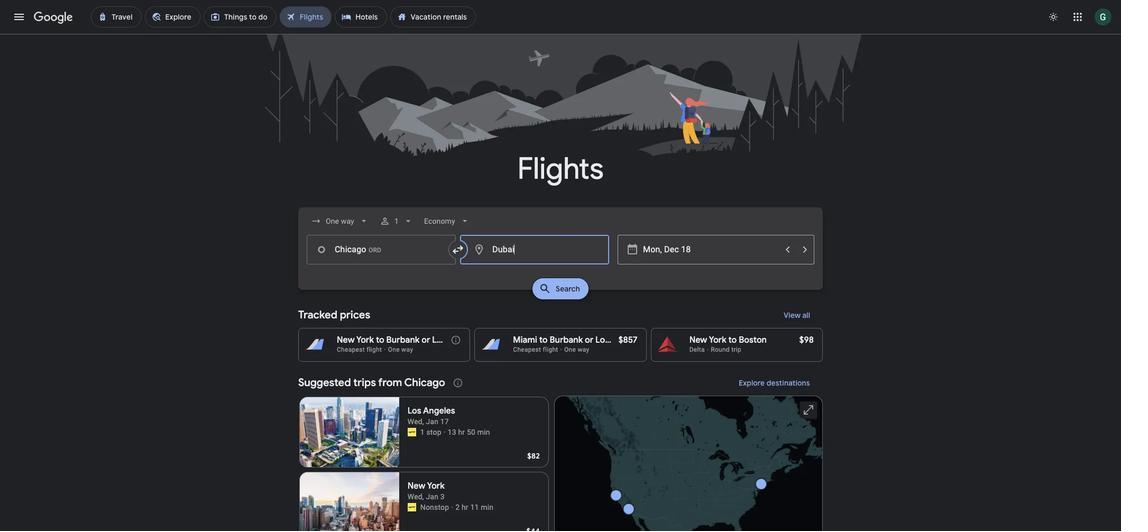 Task type: vqa. For each thing, say whether or not it's contained in the screenshot.
the bottommost Hr
yes



Task type: describe. For each thing, give the bounding box(es) containing it.
boston
[[739, 335, 767, 345]]

2 way from the left
[[578, 346, 589, 353]]

3
[[440, 492, 445, 501]]

stop
[[427, 428, 441, 436]]

search
[[556, 284, 580, 294]]

los angeles wed, jan 17
[[408, 406, 455, 426]]

 image inside 'suggested trips from chicago' region
[[451, 502, 453, 512]]

delta
[[689, 346, 705, 353]]

new york to burbank or los angeles
[[337, 335, 480, 345]]

chicago
[[404, 376, 445, 389]]

11
[[470, 503, 479, 511]]

$82
[[527, 451, 540, 461]]

spirit image for los angeles
[[408, 428, 416, 436]]

1 for 1
[[394, 217, 399, 225]]

1 button
[[375, 208, 418, 234]]

nonstop
[[420, 503, 449, 511]]

2 horizontal spatial los
[[596, 335, 609, 345]]

$98
[[799, 335, 814, 345]]

view
[[784, 310, 801, 320]]

explore destinations button
[[726, 370, 823, 396]]

destinations
[[767, 378, 810, 388]]

1 burbank from the left
[[386, 335, 420, 345]]

1 one way from the left
[[388, 346, 413, 353]]

2 or from the left
[[585, 335, 594, 345]]

york for burbank
[[356, 335, 374, 345]]

1 way from the left
[[401, 346, 413, 353]]

spirit image for new york
[[408, 503, 416, 511]]

miami to burbank or los angeles
[[513, 335, 643, 345]]

all
[[802, 310, 810, 320]]

trip
[[732, 346, 742, 353]]

1 or from the left
[[422, 335, 430, 345]]

2 to from the left
[[539, 335, 548, 345]]

new york wed, jan 3
[[408, 481, 445, 501]]

search button
[[533, 278, 589, 299]]

main menu image
[[13, 11, 25, 23]]

los inside los angeles wed, jan 17
[[408, 406, 421, 416]]

2
[[455, 503, 460, 511]]

suggested trips from chicago region
[[298, 370, 823, 531]]

Flight search field
[[290, 207, 831, 303]]

min for angeles
[[477, 428, 490, 436]]

hr for los angeles
[[458, 428, 465, 436]]



Task type: locate. For each thing, give the bounding box(es) containing it.
1 inside 'suggested trips from chicago' region
[[420, 428, 425, 436]]

0 horizontal spatial one
[[388, 346, 400, 353]]

wed, for new
[[408, 492, 424, 501]]

flight up suggested trips from chicago at the left of page
[[367, 346, 382, 353]]

2 horizontal spatial york
[[709, 335, 727, 345]]

2 hr 11 min
[[455, 503, 494, 511]]

cheapest flight up trips
[[337, 346, 382, 353]]

flight down miami to burbank or los angeles
[[543, 346, 558, 353]]

wed, up 1 stop
[[408, 417, 424, 426]]

one down miami to burbank or los angeles
[[564, 346, 576, 353]]

857 US dollars text field
[[619, 335, 638, 345]]

angeles inside los angeles wed, jan 17
[[423, 406, 455, 416]]

0 vertical spatial  image
[[707, 346, 709, 353]]

jan for york
[[426, 492, 439, 501]]

1 horizontal spatial york
[[427, 481, 445, 491]]

3 to from the left
[[729, 335, 737, 345]]

2 flight from the left
[[543, 346, 558, 353]]

min right 11
[[481, 503, 494, 511]]

0 vertical spatial spirit image
[[408, 428, 416, 436]]

los up 1 stop
[[408, 406, 421, 416]]

prices
[[340, 308, 370, 322]]

jan
[[426, 417, 439, 426], [426, 492, 439, 501]]

to for new york to boston
[[729, 335, 737, 345]]

los left more info "image"
[[432, 335, 446, 345]]

1 horizontal spatial cheapest
[[513, 346, 541, 353]]

1 for 1 stop
[[420, 428, 425, 436]]

york for jan
[[427, 481, 445, 491]]

or
[[422, 335, 430, 345], [585, 335, 594, 345]]

None field
[[307, 212, 373, 231], [420, 212, 474, 231], [307, 212, 373, 231], [420, 212, 474, 231]]

1 jan from the top
[[426, 417, 439, 426]]

suggested trips from chicago
[[298, 376, 445, 389]]

2 jan from the top
[[426, 492, 439, 501]]

new
[[337, 335, 355, 345], [689, 335, 707, 345], [408, 481, 425, 491]]

wed,
[[408, 417, 424, 426], [408, 492, 424, 501]]

swap origin and destination. image
[[452, 243, 464, 256]]

0 vertical spatial wed,
[[408, 417, 424, 426]]

None text field
[[307, 235, 456, 264]]

2 cheapest flight from the left
[[513, 346, 558, 353]]

way down miami to burbank or los angeles
[[578, 346, 589, 353]]

flights
[[518, 150, 604, 188]]

way
[[401, 346, 413, 353], [578, 346, 589, 353]]

miami
[[513, 335, 537, 345]]

new for new york to boston
[[689, 335, 707, 345]]

one
[[388, 346, 400, 353], [564, 346, 576, 353]]

1 vertical spatial  image
[[444, 427, 446, 437]]

wed, for los
[[408, 417, 424, 426]]

1 inside popup button
[[394, 217, 399, 225]]

0 horizontal spatial cheapest
[[337, 346, 365, 353]]

13 hr 50 min
[[448, 428, 490, 436]]

burbank right miami
[[550, 335, 583, 345]]

2 horizontal spatial new
[[689, 335, 707, 345]]

jan left 3
[[426, 492, 439, 501]]

0 vertical spatial min
[[477, 428, 490, 436]]

0 horizontal spatial  image
[[444, 427, 446, 437]]

wed, up 'nonstop'
[[408, 492, 424, 501]]

york
[[356, 335, 374, 345], [709, 335, 727, 345], [427, 481, 445, 491]]

 image inside "tracked prices" region
[[560, 346, 562, 353]]

from
[[378, 376, 402, 389]]

tracked prices region
[[298, 303, 823, 362]]

one way down new york to burbank or los angeles
[[388, 346, 413, 353]]

1 horizontal spatial burbank
[[550, 335, 583, 345]]

2 one from the left
[[564, 346, 576, 353]]

2 horizontal spatial to
[[729, 335, 737, 345]]

spirit image down new york wed, jan 3 at the bottom left of the page
[[408, 503, 416, 511]]

1 horizontal spatial way
[[578, 346, 589, 353]]

flight
[[367, 346, 382, 353], [543, 346, 558, 353]]

0 horizontal spatial  image
[[451, 502, 453, 512]]

1 horizontal spatial  image
[[707, 346, 709, 353]]

2 spirit image from the top
[[408, 503, 416, 511]]

 image
[[707, 346, 709, 353], [444, 427, 446, 437]]

 image inside "tracked prices" region
[[707, 346, 709, 353]]

1 wed, from the top
[[408, 417, 424, 426]]

1 vertical spatial hr
[[462, 503, 468, 511]]

york inside new york wed, jan 3
[[427, 481, 445, 491]]

2 burbank from the left
[[550, 335, 583, 345]]

13
[[448, 428, 456, 436]]

1 vertical spatial jan
[[426, 492, 439, 501]]

one way
[[388, 346, 413, 353], [564, 346, 589, 353]]

min for york
[[481, 503, 494, 511]]

hr right 2
[[462, 503, 468, 511]]

$857
[[619, 335, 638, 345]]

cheapest flight for to
[[513, 346, 558, 353]]

jan inside los angeles wed, jan 17
[[426, 417, 439, 426]]

0 horizontal spatial 1
[[394, 217, 399, 225]]

0 horizontal spatial burbank
[[386, 335, 420, 345]]

 image right the delta
[[707, 346, 709, 353]]

Departure text field
[[643, 235, 779, 264]]

17
[[440, 417, 449, 426]]

wed, inside los angeles wed, jan 17
[[408, 417, 424, 426]]

explore
[[739, 378, 765, 388]]

0 vertical spatial hr
[[458, 428, 465, 436]]

change appearance image
[[1041, 4, 1066, 30]]

hr right "13"
[[458, 428, 465, 436]]

None text field
[[460, 235, 609, 264]]

1 horizontal spatial one way
[[564, 346, 589, 353]]

1 vertical spatial 1
[[420, 428, 425, 436]]

1 horizontal spatial flight
[[543, 346, 558, 353]]

more info image
[[451, 335, 461, 345]]

to up trip
[[729, 335, 737, 345]]

1 vertical spatial spirit image
[[408, 503, 416, 511]]

1 horizontal spatial  image
[[560, 346, 562, 353]]

jan for angeles
[[426, 417, 439, 426]]

flight for burbank
[[543, 346, 558, 353]]

york up 3
[[427, 481, 445, 491]]

1 horizontal spatial new
[[408, 481, 425, 491]]

 image
[[560, 346, 562, 353], [451, 502, 453, 512]]

0 horizontal spatial cheapest flight
[[337, 346, 382, 353]]

flight for to
[[367, 346, 382, 353]]

round
[[711, 346, 730, 353]]

one down new york to burbank or los angeles
[[388, 346, 400, 353]]

cheapest for new
[[337, 346, 365, 353]]

los
[[432, 335, 446, 345], [596, 335, 609, 345], [408, 406, 421, 416]]

to
[[376, 335, 384, 345], [539, 335, 548, 345], [729, 335, 737, 345]]

new inside new york wed, jan 3
[[408, 481, 425, 491]]

1 flight from the left
[[367, 346, 382, 353]]

jan up 1 stop
[[426, 417, 439, 426]]

spirit image
[[408, 428, 416, 436], [408, 503, 416, 511]]

hr for new york
[[462, 503, 468, 511]]

1 cheapest from the left
[[337, 346, 365, 353]]

way down new york to burbank or los angeles
[[401, 346, 413, 353]]

to for new york to burbank or los angeles
[[376, 335, 384, 345]]

spirit image left 1 stop
[[408, 428, 416, 436]]

new up 'nonstop'
[[408, 481, 425, 491]]

More info text field
[[451, 335, 461, 348]]

round trip
[[711, 346, 742, 353]]

1 to from the left
[[376, 335, 384, 345]]

1 cheapest flight from the left
[[337, 346, 382, 353]]

0 vertical spatial 1
[[394, 217, 399, 225]]

cheapest for miami
[[513, 346, 541, 353]]

1 vertical spatial  image
[[451, 502, 453, 512]]

1 horizontal spatial one
[[564, 346, 576, 353]]

jan inside new york wed, jan 3
[[426, 492, 439, 501]]

 image down miami to burbank or los angeles
[[560, 346, 562, 353]]

cheapest down miami
[[513, 346, 541, 353]]

los left $857
[[596, 335, 609, 345]]

cheapest flight for york
[[337, 346, 382, 353]]

0 horizontal spatial to
[[376, 335, 384, 345]]

0 horizontal spatial flight
[[367, 346, 382, 353]]

cheapest flight
[[337, 346, 382, 353], [513, 346, 558, 353]]

one way down miami to burbank or los angeles
[[564, 346, 589, 353]]

1 spirit image from the top
[[408, 428, 416, 436]]

or left 857 us dollars text box
[[585, 335, 594, 345]]

york for boston
[[709, 335, 727, 345]]

 image left "13"
[[444, 427, 446, 437]]

1 horizontal spatial los
[[432, 335, 446, 345]]

1 one from the left
[[388, 346, 400, 353]]

50
[[467, 428, 476, 436]]

new for new york to burbank or los angeles
[[337, 335, 355, 345]]

1 horizontal spatial cheapest flight
[[513, 346, 558, 353]]

0 vertical spatial jan
[[426, 417, 439, 426]]

cheapest down prices at left bottom
[[337, 346, 365, 353]]

burbank
[[386, 335, 420, 345], [550, 335, 583, 345]]

cheapest
[[337, 346, 365, 353], [513, 346, 541, 353]]

1 stop
[[420, 428, 441, 436]]

burbank up from
[[386, 335, 420, 345]]

1 horizontal spatial or
[[585, 335, 594, 345]]

explore destinations
[[739, 378, 810, 388]]

to up suggested trips from chicago at the left of page
[[376, 335, 384, 345]]

none text field inside flight search box
[[307, 235, 456, 264]]

cheapest flight down miami
[[513, 346, 558, 353]]

 image left 2
[[451, 502, 453, 512]]

0 horizontal spatial way
[[401, 346, 413, 353]]

tracked
[[298, 308, 337, 322]]

york down prices at left bottom
[[356, 335, 374, 345]]

or left more info "image"
[[422, 335, 430, 345]]

2 one way from the left
[[564, 346, 589, 353]]

to right miami
[[539, 335, 548, 345]]

0 horizontal spatial york
[[356, 335, 374, 345]]

trips
[[353, 376, 376, 389]]

1 horizontal spatial to
[[539, 335, 548, 345]]

0 horizontal spatial or
[[422, 335, 430, 345]]

min right 50
[[477, 428, 490, 436]]

york up round
[[709, 335, 727, 345]]

view all
[[784, 310, 810, 320]]

1
[[394, 217, 399, 225], [420, 428, 425, 436]]

angeles
[[448, 335, 480, 345], [611, 335, 643, 345], [423, 406, 455, 416]]

2 wed, from the top
[[408, 492, 424, 501]]

min
[[477, 428, 490, 436], [481, 503, 494, 511]]

82 US dollars text field
[[527, 451, 540, 461]]

new york to boston
[[689, 335, 767, 345]]

2 cheapest from the left
[[513, 346, 541, 353]]

suggested
[[298, 376, 351, 389]]

1 horizontal spatial 1
[[420, 428, 425, 436]]

44 US dollars text field
[[526, 526, 540, 531]]

98 US dollars text field
[[799, 335, 814, 345]]

 image inside 'suggested trips from chicago' region
[[444, 427, 446, 437]]

hr
[[458, 428, 465, 436], [462, 503, 468, 511]]

tracked prices
[[298, 308, 370, 322]]

0 vertical spatial  image
[[560, 346, 562, 353]]

new up the delta
[[689, 335, 707, 345]]

wed, inside new york wed, jan 3
[[408, 492, 424, 501]]

0 horizontal spatial one way
[[388, 346, 413, 353]]

new down prices at left bottom
[[337, 335, 355, 345]]

0 horizontal spatial los
[[408, 406, 421, 416]]

1 vertical spatial min
[[481, 503, 494, 511]]

0 horizontal spatial new
[[337, 335, 355, 345]]

1 vertical spatial wed,
[[408, 492, 424, 501]]



